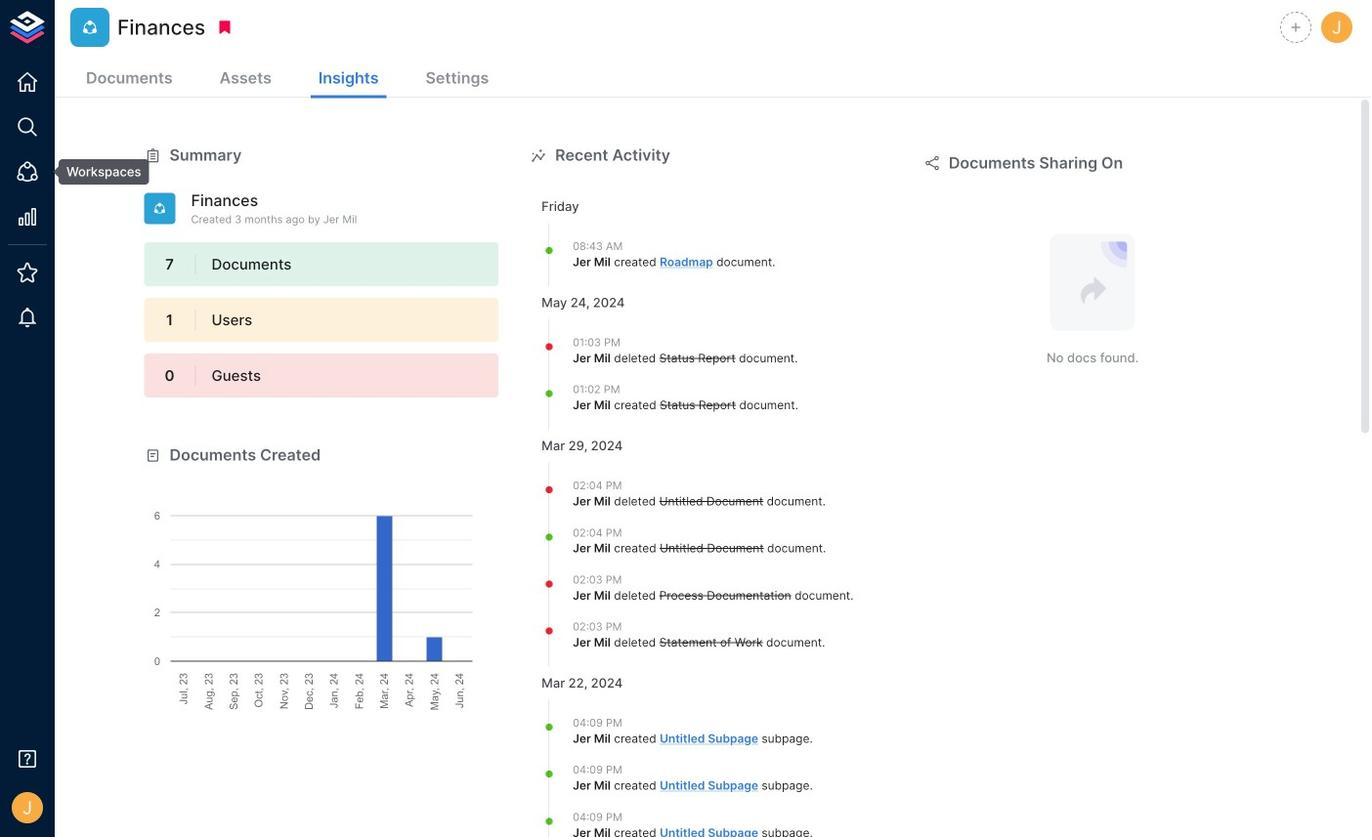 Task type: locate. For each thing, give the bounding box(es) containing it.
a chart. element
[[144, 467, 499, 711]]

remove bookmark image
[[216, 19, 234, 36]]

tooltip
[[45, 159, 149, 185]]



Task type: describe. For each thing, give the bounding box(es) containing it.
a chart. image
[[144, 467, 499, 711]]



Task type: vqa. For each thing, say whether or not it's contained in the screenshot.
a chart. "element"
yes



